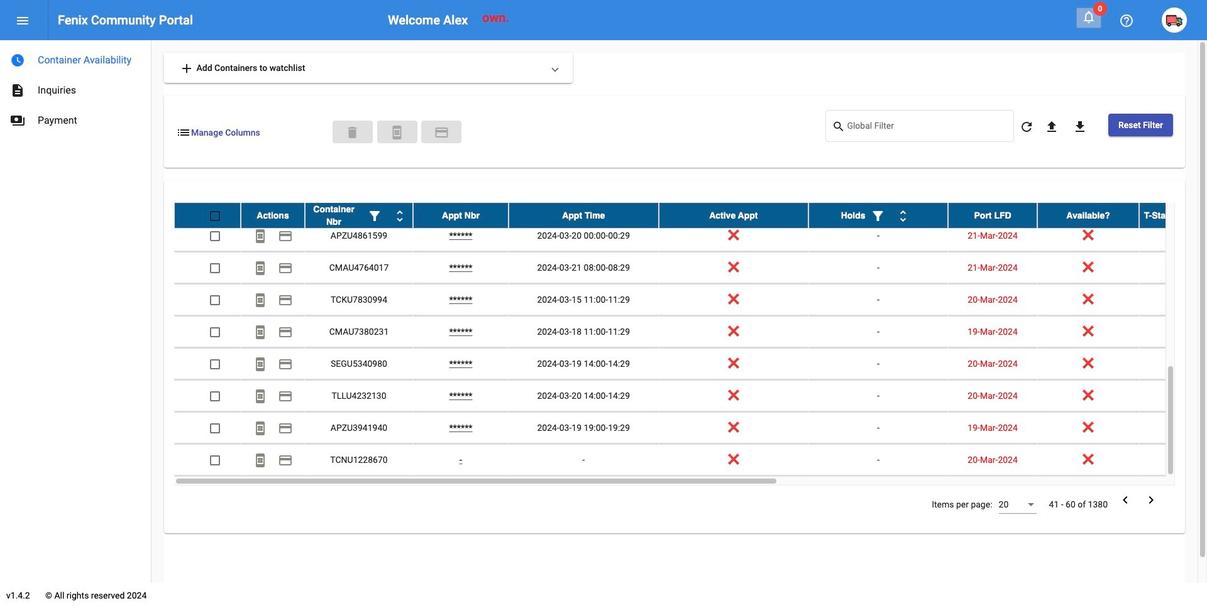 Task type: locate. For each thing, give the bounding box(es) containing it.
no color image
[[1082, 9, 1097, 25], [179, 61, 194, 76], [10, 113, 25, 128], [832, 119, 847, 134], [1019, 120, 1034, 135], [176, 125, 191, 140], [390, 125, 405, 140], [434, 125, 449, 140], [253, 197, 268, 212], [392, 209, 407, 224], [871, 209, 886, 224], [896, 209, 911, 224], [278, 229, 293, 244], [253, 261, 268, 276], [278, 261, 293, 276], [253, 293, 268, 308], [278, 325, 293, 340], [278, 357, 293, 372], [253, 389, 268, 405], [278, 389, 293, 405], [253, 422, 268, 437], [278, 422, 293, 437], [1118, 493, 1133, 508]]

navigation
[[0, 40, 151, 136]]

5 cell from the top
[[1139, 316, 1207, 348]]

7 row from the top
[[174, 348, 1207, 380]]

7 column header from the left
[[948, 203, 1038, 228]]

8 row from the top
[[174, 380, 1207, 413]]

3 row from the top
[[174, 220, 1207, 252]]

6 column header from the left
[[809, 203, 948, 228]]

cell
[[1139, 188, 1207, 220], [1139, 220, 1207, 252], [1139, 252, 1207, 284], [1139, 284, 1207, 316], [1139, 316, 1207, 348], [1139, 348, 1207, 380], [1139, 380, 1207, 412], [1139, 413, 1207, 444], [1139, 445, 1207, 476]]

1 cell from the top
[[1139, 188, 1207, 220]]

row
[[174, 188, 1207, 220], [174, 203, 1207, 229], [174, 220, 1207, 252], [174, 252, 1207, 284], [174, 284, 1207, 316], [174, 316, 1207, 348], [174, 348, 1207, 380], [174, 380, 1207, 413], [174, 413, 1207, 445], [174, 445, 1207, 477]]

Global Watchlist Filter field
[[847, 123, 1008, 133]]

column header
[[241, 203, 305, 228], [305, 203, 413, 228], [413, 203, 509, 228], [509, 203, 659, 228], [659, 203, 809, 228], [809, 203, 948, 228], [948, 203, 1038, 228], [1038, 203, 1139, 228], [1139, 203, 1207, 228]]

2 row from the top
[[174, 203, 1207, 229]]

8 column header from the left
[[1038, 203, 1139, 228]]

3 cell from the top
[[1139, 252, 1207, 284]]

no color image
[[15, 13, 30, 28], [1119, 13, 1134, 28], [10, 53, 25, 68], [10, 83, 25, 98], [1044, 120, 1060, 135], [1073, 120, 1088, 135], [278, 197, 293, 212], [367, 209, 382, 224], [253, 229, 268, 244], [278, 293, 293, 308], [253, 325, 268, 340], [253, 357, 268, 372], [253, 454, 268, 469], [278, 454, 293, 469], [1144, 493, 1159, 508]]

9 column header from the left
[[1139, 203, 1207, 228]]

4 column header from the left
[[509, 203, 659, 228]]

6 cell from the top
[[1139, 348, 1207, 380]]

5 column header from the left
[[659, 203, 809, 228]]

3 column header from the left
[[413, 203, 509, 228]]

grid
[[174, 188, 1207, 486]]

5 row from the top
[[174, 284, 1207, 316]]

delete image
[[345, 125, 360, 140]]

1 column header from the left
[[241, 203, 305, 228]]



Task type: vqa. For each thing, say whether or not it's contained in the screenshot.
- "link" corresponding to CMAU9221218
no



Task type: describe. For each thing, give the bounding box(es) containing it.
9 cell from the top
[[1139, 445, 1207, 476]]

10 row from the top
[[174, 445, 1207, 477]]

9 row from the top
[[174, 413, 1207, 445]]

1 row from the top
[[174, 188, 1207, 220]]

2 column header from the left
[[305, 203, 413, 228]]

7 cell from the top
[[1139, 380, 1207, 412]]

2 cell from the top
[[1139, 220, 1207, 252]]

8 cell from the top
[[1139, 413, 1207, 444]]

6 row from the top
[[174, 316, 1207, 348]]

4 row from the top
[[174, 252, 1207, 284]]

4 cell from the top
[[1139, 284, 1207, 316]]



